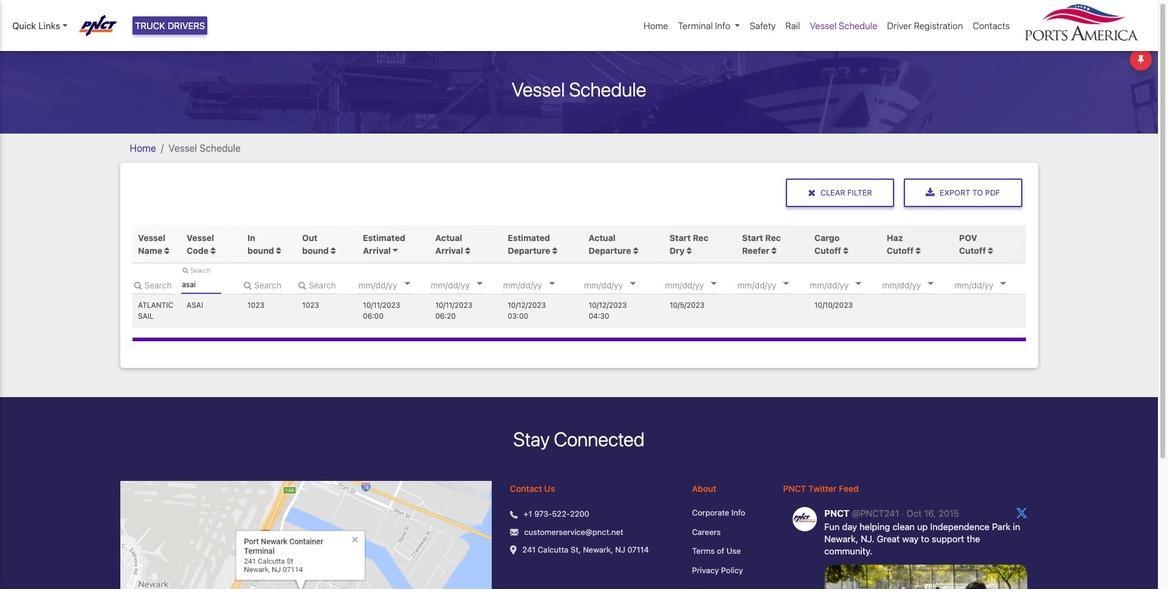 Task type: vqa. For each thing, say whether or not it's contained in the screenshot.


Task type: describe. For each thing, give the bounding box(es) containing it.
safety
[[750, 20, 776, 31]]

contact us
[[510, 484, 555, 495]]

st,
[[571, 546, 581, 556]]

rail
[[786, 20, 801, 31]]

driver registration link
[[883, 14, 968, 37]]

in
[[248, 233, 255, 243]]

+1 973-522-2200 link
[[524, 509, 590, 521]]

atlantic
[[138, 301, 173, 310]]

mm/dd/yy field for 5th open calendar image from the right
[[664, 276, 737, 294]]

privacy policy link
[[693, 566, 765, 577]]

vessel code
[[187, 233, 214, 256]]

0 horizontal spatial home link
[[130, 143, 156, 154]]

actual departure
[[589, 233, 632, 256]]

pov
[[960, 233, 978, 243]]

0 horizontal spatial schedule
[[200, 143, 241, 154]]

rail link
[[781, 14, 805, 37]]

actual for actual arrival
[[436, 233, 462, 243]]

bound for out
[[302, 246, 329, 256]]

10/11/2023 06:00
[[363, 301, 400, 321]]

pov cutoff
[[960, 233, 987, 256]]

bound for in
[[248, 246, 274, 256]]

4 open calendar image from the left
[[856, 283, 862, 286]]

241 calcutta st, newark, nj 07114 link
[[523, 545, 649, 557]]

out
[[302, 233, 318, 243]]

10/12/2023 04:30
[[589, 301, 627, 321]]

export to pdf
[[940, 188, 1001, 198]]

corporate info
[[693, 509, 746, 518]]

cutoff for haz
[[887, 246, 914, 256]]

departure for actual
[[589, 246, 632, 256]]

download image
[[926, 188, 935, 198]]

6 open calendar image from the left
[[1001, 283, 1007, 286]]

start rec dry
[[670, 233, 709, 256]]

safety link
[[745, 14, 781, 37]]

973-
[[535, 510, 552, 520]]

terms of use link
[[693, 546, 765, 558]]

estimated arrival
[[363, 233, 406, 256]]

about
[[693, 484, 717, 495]]

pdf
[[986, 188, 1001, 198]]

customerservice@pnct.net
[[524, 528, 624, 538]]

estimated for departure
[[508, 233, 550, 243]]

privacy policy
[[693, 566, 744, 576]]

5 open calendar image from the left
[[928, 283, 935, 286]]

links
[[39, 20, 60, 31]]

1 horizontal spatial home link
[[639, 14, 674, 37]]

newark,
[[583, 546, 613, 556]]

241 calcutta st, newark, nj 07114
[[523, 546, 649, 556]]

arrival for actual arrival
[[436, 246, 463, 256]]

04:30
[[589, 312, 610, 321]]

export to pdf link
[[904, 179, 1023, 207]]

drivers
[[168, 20, 205, 31]]

start for reefer
[[742, 233, 764, 243]]

1 vertical spatial schedule
[[569, 78, 647, 101]]

cutoff for pov
[[960, 246, 987, 256]]

10/11/2023 for 06:00
[[363, 301, 400, 310]]

mm/dd/yy field for second open calendar icon from right
[[430, 276, 503, 294]]

241
[[523, 546, 536, 556]]

dry
[[670, 246, 685, 256]]

mm/dd/yy field for 3rd open calendar icon
[[502, 276, 575, 294]]

cargo
[[815, 233, 840, 243]]

contact
[[510, 484, 542, 495]]

1 open calendar image from the left
[[404, 283, 410, 286]]

home inside "link"
[[644, 20, 669, 31]]

reefer
[[742, 246, 770, 256]]

to
[[973, 188, 984, 198]]

asai
[[187, 301, 203, 310]]

06:20
[[436, 312, 456, 321]]

quick links link
[[12, 19, 67, 33]]

info for terminal info
[[716, 20, 731, 31]]

0 horizontal spatial home
[[130, 143, 156, 154]]

actual for actual departure
[[589, 233, 616, 243]]

clear
[[821, 188, 846, 198]]

export
[[940, 188, 971, 198]]

truck
[[135, 20, 165, 31]]

stay
[[514, 428, 550, 451]]

info for corporate info
[[732, 509, 746, 518]]

sail
[[138, 312, 154, 321]]

07114
[[628, 546, 649, 556]]

haz cutoff
[[887, 233, 914, 256]]

customerservice@pnct.net link
[[524, 527, 624, 539]]

2 open calendar image from the left
[[711, 283, 717, 286]]

connected
[[554, 428, 645, 451]]

truck drivers link
[[133, 16, 208, 35]]

+1 973-522-2200
[[524, 510, 590, 520]]



Task type: locate. For each thing, give the bounding box(es) containing it.
1 horizontal spatial actual
[[589, 233, 616, 243]]

rec inside start rec reefer
[[766, 233, 781, 243]]

1 departure from the left
[[508, 246, 551, 256]]

0 horizontal spatial 10/12/2023
[[508, 301, 546, 310]]

0 horizontal spatial departure
[[508, 246, 551, 256]]

cutoff down cargo
[[815, 246, 842, 256]]

7 mm/dd/yy field from the left
[[809, 276, 882, 294]]

2 estimated from the left
[[508, 233, 550, 243]]

mm/dd/yy field up 10/11/2023 06:20 on the bottom left of the page
[[430, 276, 503, 294]]

estimated for arrival
[[363, 233, 406, 243]]

10/12/2023 for 04:30
[[589, 301, 627, 310]]

mm/dd/yy field up 10/11/2023 06:00
[[357, 276, 430, 294]]

1 horizontal spatial bound
[[302, 246, 329, 256]]

mm/dd/yy field for sixth open calendar image
[[954, 276, 1027, 294]]

driver registration
[[888, 20, 964, 31]]

of
[[717, 547, 725, 557]]

vessel schedule
[[810, 20, 878, 31], [512, 78, 647, 101], [169, 143, 241, 154]]

2 horizontal spatial vessel schedule
[[810, 20, 878, 31]]

code
[[187, 246, 209, 256]]

mm/dd/yy field for third open calendar icon from right
[[357, 276, 430, 294]]

1 vertical spatial home link
[[130, 143, 156, 154]]

privacy
[[693, 566, 719, 576]]

in bound
[[248, 233, 276, 256]]

1 horizontal spatial cutoff
[[887, 246, 914, 256]]

open calendar image
[[630, 283, 636, 286], [711, 283, 717, 286], [784, 283, 790, 286], [856, 283, 862, 286], [928, 283, 935, 286], [1001, 283, 1007, 286]]

1 horizontal spatial start
[[742, 233, 764, 243]]

rec for start rec dry
[[693, 233, 709, 243]]

bound down out
[[302, 246, 329, 256]]

policy
[[722, 566, 744, 576]]

vessel name
[[138, 233, 166, 256]]

0 vertical spatial home link
[[639, 14, 674, 37]]

corporate
[[693, 509, 730, 518]]

5 mm/dd/yy field from the left
[[664, 276, 737, 294]]

rec for start rec reefer
[[766, 233, 781, 243]]

corporate info link
[[693, 508, 765, 520]]

1 vertical spatial home
[[130, 143, 156, 154]]

open calendar image
[[404, 283, 410, 286], [477, 283, 483, 286], [549, 283, 555, 286]]

0 vertical spatial home
[[644, 20, 669, 31]]

10/10/2023
[[815, 301, 853, 310]]

1 arrival from the left
[[363, 246, 391, 256]]

start for dry
[[670, 233, 691, 243]]

2 vertical spatial schedule
[[200, 143, 241, 154]]

name
[[138, 246, 162, 256]]

9 mm/dd/yy field from the left
[[954, 276, 1027, 294]]

bound inside in bound
[[248, 246, 274, 256]]

1 mm/dd/yy field from the left
[[357, 276, 430, 294]]

mm/dd/yy field up 10/12/2023 04:30
[[583, 276, 656, 294]]

1 estimated from the left
[[363, 233, 406, 243]]

8 mm/dd/yy field from the left
[[881, 276, 954, 294]]

2 departure from the left
[[589, 246, 632, 256]]

contacts
[[973, 20, 1011, 31]]

1 horizontal spatial vessel schedule
[[512, 78, 647, 101]]

0 vertical spatial schedule
[[839, 20, 878, 31]]

10/5/2023
[[670, 301, 705, 310]]

mm/dd/yy field
[[357, 276, 430, 294], [430, 276, 503, 294], [502, 276, 575, 294], [583, 276, 656, 294], [664, 276, 737, 294], [737, 276, 810, 294], [809, 276, 882, 294], [881, 276, 954, 294], [954, 276, 1027, 294]]

1 horizontal spatial estimated
[[508, 233, 550, 243]]

1 horizontal spatial schedule
[[569, 78, 647, 101]]

estimated departure
[[508, 233, 551, 256]]

rec inside start rec dry
[[693, 233, 709, 243]]

quick
[[12, 20, 36, 31]]

1 start from the left
[[670, 233, 691, 243]]

06:00
[[363, 312, 384, 321]]

driver
[[888, 20, 912, 31]]

mm/dd/yy field up 10/12/2023 03:00
[[502, 276, 575, 294]]

mm/dd/yy field for 2nd open calendar image from right
[[881, 276, 954, 294]]

haz
[[887, 233, 904, 243]]

cutoff down haz
[[887, 246, 914, 256]]

1 vertical spatial vessel schedule
[[512, 78, 647, 101]]

1 horizontal spatial 10/11/2023
[[436, 301, 473, 310]]

start inside start rec dry
[[670, 233, 691, 243]]

start rec reefer
[[742, 233, 781, 256]]

1 actual from the left
[[436, 233, 462, 243]]

info right terminal
[[716, 20, 731, 31]]

1 cutoff from the left
[[815, 246, 842, 256]]

0 horizontal spatial start
[[670, 233, 691, 243]]

mm/dd/yy field down pov cutoff
[[954, 276, 1027, 294]]

vessel
[[810, 20, 837, 31], [512, 78, 565, 101], [169, 143, 197, 154], [138, 233, 166, 243], [187, 233, 214, 243]]

0 horizontal spatial open calendar image
[[404, 283, 410, 286]]

1 open calendar image from the left
[[630, 283, 636, 286]]

atlantic sail
[[138, 301, 173, 321]]

2 10/11/2023 from the left
[[436, 301, 473, 310]]

2 mm/dd/yy field from the left
[[430, 276, 503, 294]]

10/11/2023 up 06:00
[[363, 301, 400, 310]]

10/12/2023 for 03:00
[[508, 301, 546, 310]]

mm/dd/yy field for fourth open calendar image from left
[[809, 276, 882, 294]]

0 horizontal spatial 1023
[[248, 301, 265, 310]]

10/11/2023 for 06:20
[[436, 301, 473, 310]]

1 horizontal spatial home
[[644, 20, 669, 31]]

pnct
[[784, 484, 807, 495]]

10/12/2023 up 03:00
[[508, 301, 546, 310]]

close image
[[808, 188, 816, 198]]

quick links
[[12, 20, 60, 31]]

home
[[644, 20, 669, 31], [130, 143, 156, 154]]

10/12/2023
[[508, 301, 546, 310], [589, 301, 627, 310]]

actual arrival
[[436, 233, 463, 256]]

cargo cutoff
[[815, 233, 842, 256]]

522-
[[552, 510, 570, 520]]

out bound
[[302, 233, 331, 256]]

0 horizontal spatial cutoff
[[815, 246, 842, 256]]

twitter
[[809, 484, 837, 495]]

2 bound from the left
[[302, 246, 329, 256]]

calcutta
[[538, 546, 569, 556]]

2 1023 from the left
[[302, 301, 319, 310]]

10/12/2023 03:00
[[508, 301, 546, 321]]

cutoff down pov on the top of the page
[[960, 246, 987, 256]]

4 mm/dd/yy field from the left
[[583, 276, 656, 294]]

contacts link
[[968, 14, 1015, 37]]

feed
[[839, 484, 859, 495]]

1 horizontal spatial arrival
[[436, 246, 463, 256]]

start inside start rec reefer
[[742, 233, 764, 243]]

1 10/12/2023 from the left
[[508, 301, 546, 310]]

use
[[727, 547, 741, 557]]

mm/dd/yy field down haz cutoff
[[881, 276, 954, 294]]

2 rec from the left
[[766, 233, 781, 243]]

0 vertical spatial info
[[716, 20, 731, 31]]

2 open calendar image from the left
[[477, 283, 483, 286]]

1 horizontal spatial open calendar image
[[477, 283, 483, 286]]

1 10/11/2023 from the left
[[363, 301, 400, 310]]

3 open calendar image from the left
[[784, 283, 790, 286]]

3 mm/dd/yy field from the left
[[502, 276, 575, 294]]

start up dry
[[670, 233, 691, 243]]

us
[[545, 484, 555, 495]]

1 horizontal spatial 10/12/2023
[[589, 301, 627, 310]]

1 horizontal spatial rec
[[766, 233, 781, 243]]

careers
[[693, 528, 721, 538]]

info
[[716, 20, 731, 31], [732, 509, 746, 518]]

registration
[[914, 20, 964, 31]]

2 cutoff from the left
[[887, 246, 914, 256]]

2 horizontal spatial open calendar image
[[549, 283, 555, 286]]

2 actual from the left
[[589, 233, 616, 243]]

terminal info link
[[674, 14, 745, 37]]

0 horizontal spatial actual
[[436, 233, 462, 243]]

0 horizontal spatial vessel schedule
[[169, 143, 241, 154]]

terminal
[[678, 20, 713, 31]]

2200
[[570, 510, 590, 520]]

0 horizontal spatial arrival
[[363, 246, 391, 256]]

10/11/2023 up '06:20'
[[436, 301, 473, 310]]

2 start from the left
[[742, 233, 764, 243]]

departure up 10/12/2023 04:30
[[589, 246, 632, 256]]

terms of use
[[693, 547, 741, 557]]

bound
[[248, 246, 274, 256], [302, 246, 329, 256]]

10/11/2023
[[363, 301, 400, 310], [436, 301, 473, 310]]

careers link
[[693, 527, 765, 539]]

mm/dd/yy field up 10/5/2023
[[664, 276, 737, 294]]

bound down in on the left top
[[248, 246, 274, 256]]

0 vertical spatial vessel schedule
[[810, 20, 878, 31]]

2 horizontal spatial schedule
[[839, 20, 878, 31]]

mm/dd/yy field up 10/10/2023
[[809, 276, 882, 294]]

nj
[[616, 546, 626, 556]]

mm/dd/yy field for 6th open calendar image from right
[[583, 276, 656, 294]]

arrival for estimated arrival
[[363, 246, 391, 256]]

+1
[[524, 510, 532, 520]]

0 horizontal spatial 10/11/2023
[[363, 301, 400, 310]]

estimated inside estimated departure
[[508, 233, 550, 243]]

1 bound from the left
[[248, 246, 274, 256]]

bound inside out bound
[[302, 246, 329, 256]]

departure for estimated
[[508, 246, 551, 256]]

terms
[[693, 547, 715, 557]]

6 mm/dd/yy field from the left
[[737, 276, 810, 294]]

departure
[[508, 246, 551, 256], [589, 246, 632, 256]]

mm/dd/yy field down reefer
[[737, 276, 810, 294]]

start up reefer
[[742, 233, 764, 243]]

3 open calendar image from the left
[[549, 283, 555, 286]]

cutoff for cargo
[[815, 246, 842, 256]]

1 1023 from the left
[[248, 301, 265, 310]]

0 horizontal spatial info
[[716, 20, 731, 31]]

1 horizontal spatial info
[[732, 509, 746, 518]]

2 arrival from the left
[[436, 246, 463, 256]]

mm/dd/yy field for third open calendar image from the left
[[737, 276, 810, 294]]

None field
[[132, 276, 172, 294], [181, 276, 221, 294], [242, 276, 282, 294], [297, 276, 337, 294], [132, 276, 172, 294], [181, 276, 221, 294], [242, 276, 282, 294], [297, 276, 337, 294]]

0 horizontal spatial estimated
[[363, 233, 406, 243]]

2 horizontal spatial cutoff
[[960, 246, 987, 256]]

actual inside actual departure
[[589, 233, 616, 243]]

10/12/2023 up the 04:30
[[589, 301, 627, 310]]

clear filter
[[821, 188, 873, 198]]

pnct twitter feed
[[784, 484, 859, 495]]

arrival inside estimated arrival
[[363, 246, 391, 256]]

actual inside 'actual arrival'
[[436, 233, 462, 243]]

1 vertical spatial info
[[732, 509, 746, 518]]

2 vertical spatial vessel schedule
[[169, 143, 241, 154]]

0 horizontal spatial bound
[[248, 246, 274, 256]]

03:00
[[508, 312, 529, 321]]

departure up 10/12/2023 03:00
[[508, 246, 551, 256]]

2 10/12/2023 from the left
[[589, 301, 627, 310]]

cutoff
[[815, 246, 842, 256], [887, 246, 914, 256], [960, 246, 987, 256]]

1 horizontal spatial 1023
[[302, 301, 319, 310]]

0 horizontal spatial rec
[[693, 233, 709, 243]]

3 cutoff from the left
[[960, 246, 987, 256]]

vessel schedule link
[[805, 14, 883, 37]]

filter
[[848, 188, 873, 198]]

stay connected
[[514, 428, 645, 451]]

arrival
[[363, 246, 391, 256], [436, 246, 463, 256]]

10/11/2023 06:20
[[436, 301, 473, 321]]

1 horizontal spatial departure
[[589, 246, 632, 256]]

clear filter button
[[787, 179, 895, 207]]

info up careers link
[[732, 509, 746, 518]]

1 rec from the left
[[693, 233, 709, 243]]



